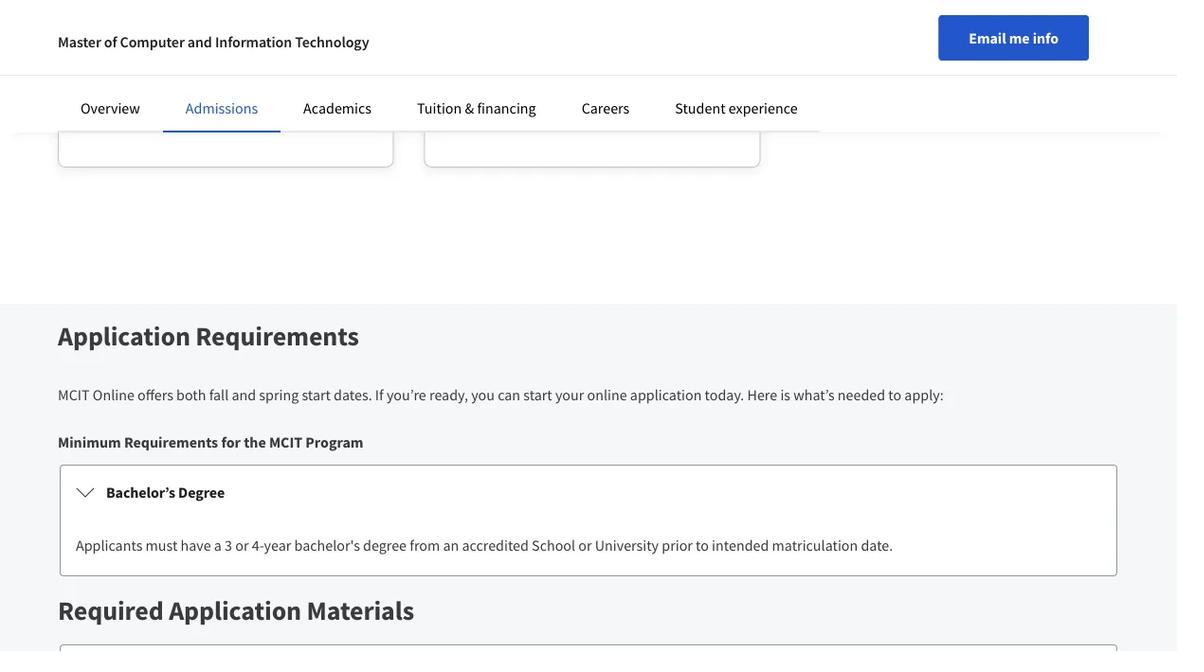 Task type: describe. For each thing, give the bounding box(es) containing it.
a
[[214, 536, 222, 555]]

have
[[181, 536, 211, 555]]

starting for july
[[479, 116, 522, 133]]

technology
[[295, 32, 369, 51]]

tuition
[[417, 99, 462, 118]]

minimum
[[58, 433, 121, 452]]

0 vertical spatial application
[[58, 320, 190, 353]]

school
[[532, 536, 575, 555]]

bachelor's degree
[[106, 483, 225, 502]]

application requirements
[[58, 320, 359, 353]]

online
[[587, 386, 627, 405]]

overview
[[81, 99, 140, 118]]

ready,
[[429, 386, 468, 405]]

university
[[595, 536, 659, 555]]

enroll starting july 31, 2024
[[444, 116, 596, 133]]

is
[[780, 386, 790, 405]]

&
[[465, 99, 474, 118]]

date.
[[861, 536, 893, 555]]

you
[[471, 386, 495, 405]]

2 start from the left
[[523, 386, 552, 405]]

tuition & financing
[[417, 99, 536, 118]]

2024 for enroll starting june 30, 2024
[[207, 116, 234, 133]]

31,
[[550, 116, 567, 133]]

2024 for enroll starting july 31, 2024
[[570, 116, 596, 133]]

information
[[215, 32, 292, 51]]

degree
[[178, 483, 225, 502]]

experience
[[729, 99, 798, 118]]

materials
[[307, 595, 414, 628]]

both
[[176, 386, 206, 405]]

orientation starts
[[78, 80, 191, 99]]

if
[[375, 386, 384, 405]]

me
[[1009, 28, 1030, 47]]

1 or from the left
[[235, 536, 249, 555]]

from
[[410, 536, 440, 555]]

required application materials
[[58, 595, 414, 628]]

2 or from the left
[[578, 536, 592, 555]]

applicants
[[76, 536, 143, 555]]

academics link
[[303, 99, 372, 118]]

july
[[525, 116, 548, 133]]

student experience link
[[675, 99, 798, 118]]

careers link
[[582, 99, 630, 118]]

your
[[555, 386, 584, 405]]

applicants must have a 3 or 4-year bachelor's degree from an accredited school or university prior to intended matriculation date.
[[76, 536, 893, 555]]

student experience
[[675, 99, 798, 118]]

enroll starting july 31, 2024 button
[[444, 78, 740, 148]]

starting for june
[[113, 116, 156, 133]]

intended
[[712, 536, 769, 555]]

year
[[264, 536, 291, 555]]

offers
[[137, 386, 173, 405]]

an
[[443, 536, 459, 555]]



Task type: locate. For each thing, give the bounding box(es) containing it.
mcit
[[58, 386, 90, 405], [269, 433, 302, 452]]

info
[[1033, 28, 1059, 47]]

and
[[187, 32, 212, 51], [232, 386, 256, 405]]

needed
[[838, 386, 885, 405]]

the
[[244, 433, 266, 452]]

1 horizontal spatial enroll
[[444, 116, 477, 133]]

1 horizontal spatial or
[[578, 536, 592, 555]]

requirements down offers
[[124, 433, 218, 452]]

starting inside 'button'
[[479, 116, 522, 133]]

requirements for minimum
[[124, 433, 218, 452]]

and right computer
[[187, 32, 212, 51]]

master of computer and information technology
[[58, 32, 369, 51]]

1 horizontal spatial mcit
[[269, 433, 302, 452]]

0 horizontal spatial starting
[[113, 116, 156, 133]]

application up online
[[58, 320, 190, 353]]

3
[[225, 536, 232, 555]]

start
[[302, 386, 331, 405], [523, 386, 552, 405]]

master
[[58, 32, 101, 51]]

enroll starting june 30, 2024
[[78, 116, 234, 133]]

can
[[498, 386, 520, 405]]

bachelor's degree button
[[61, 466, 1116, 519]]

starting down 'orientation starts'
[[113, 116, 156, 133]]

0 horizontal spatial and
[[187, 32, 212, 51]]

30,
[[188, 116, 205, 133]]

starting right &
[[479, 116, 522, 133]]

0 vertical spatial to
[[888, 386, 901, 405]]

financing
[[477, 99, 536, 118]]

start left the 'dates.'
[[302, 386, 331, 405]]

spring
[[259, 386, 299, 405]]

2 2024 from the left
[[570, 116, 596, 133]]

email
[[969, 28, 1006, 47]]

to right prior
[[696, 536, 709, 555]]

for
[[221, 433, 241, 452]]

dates.
[[334, 386, 372, 405]]

starts
[[155, 80, 191, 99]]

start right can
[[523, 386, 552, 405]]

1 vertical spatial mcit
[[269, 433, 302, 452]]

orientation
[[78, 80, 152, 99]]

here
[[747, 386, 777, 405]]

2 starting from the left
[[479, 116, 522, 133]]

online
[[93, 386, 134, 405]]

2024 right 30,
[[207, 116, 234, 133]]

0 horizontal spatial to
[[696, 536, 709, 555]]

enroll down orientation
[[78, 116, 110, 133]]

admissions link
[[186, 99, 258, 118]]

today.
[[705, 386, 744, 405]]

enroll
[[78, 116, 110, 133], [444, 116, 477, 133]]

starting
[[113, 116, 156, 133], [479, 116, 522, 133]]

careers
[[582, 99, 630, 118]]

or right 3
[[235, 536, 249, 555]]

prior
[[662, 536, 693, 555]]

requirements up "spring"
[[196, 320, 359, 353]]

2 enroll from the left
[[444, 116, 477, 133]]

application down 3
[[169, 595, 301, 628]]

fall
[[209, 386, 229, 405]]

student
[[675, 99, 725, 118]]

apply:
[[904, 386, 944, 405]]

1 enroll from the left
[[78, 116, 110, 133]]

0 vertical spatial mcit
[[58, 386, 90, 405]]

1 horizontal spatial to
[[888, 386, 901, 405]]

0 horizontal spatial or
[[235, 536, 249, 555]]

1 vertical spatial requirements
[[124, 433, 218, 452]]

of
[[104, 32, 117, 51]]

application
[[58, 320, 190, 353], [169, 595, 301, 628]]

overview link
[[81, 99, 140, 118]]

0 vertical spatial and
[[187, 32, 212, 51]]

accredited
[[462, 536, 529, 555]]

bachelor's
[[294, 536, 360, 555]]

degree
[[363, 536, 407, 555]]

june
[[158, 116, 186, 133]]

to left apply:
[[888, 386, 901, 405]]

you're
[[387, 386, 426, 405]]

1 vertical spatial to
[[696, 536, 709, 555]]

1 2024 from the left
[[207, 116, 234, 133]]

1 vertical spatial and
[[232, 386, 256, 405]]

academics
[[303, 99, 372, 118]]

requirements for application
[[196, 320, 359, 353]]

1 horizontal spatial start
[[523, 386, 552, 405]]

mcit online offers both fall and spring start dates. if you're ready, you can start your online application today. here is what's needed to apply:
[[58, 386, 944, 405]]

minimum requirements for the mcit program
[[58, 433, 363, 452]]

1 horizontal spatial and
[[232, 386, 256, 405]]

and right fall
[[232, 386, 256, 405]]

email me info button
[[938, 15, 1089, 61]]

1 horizontal spatial starting
[[479, 116, 522, 133]]

2024 inside 'button'
[[570, 116, 596, 133]]

computer
[[120, 32, 185, 51]]

4-
[[252, 536, 264, 555]]

1 vertical spatial application
[[169, 595, 301, 628]]

to
[[888, 386, 901, 405], [696, 536, 709, 555]]

enroll for enroll starting july 31, 2024
[[444, 116, 477, 133]]

0 horizontal spatial start
[[302, 386, 331, 405]]

admissions
[[186, 99, 258, 118]]

matriculation
[[772, 536, 858, 555]]

bachelor's
[[106, 483, 175, 502]]

or
[[235, 536, 249, 555], [578, 536, 592, 555]]

2024
[[207, 116, 234, 133], [570, 116, 596, 133]]

enroll inside 'button'
[[444, 116, 477, 133]]

mcit right the
[[269, 433, 302, 452]]

program
[[305, 433, 363, 452]]

0 vertical spatial requirements
[[196, 320, 359, 353]]

0 horizontal spatial 2024
[[207, 116, 234, 133]]

tuition & financing link
[[417, 99, 536, 118]]

requirements
[[196, 320, 359, 353], [124, 433, 218, 452]]

0 horizontal spatial enroll
[[78, 116, 110, 133]]

0 horizontal spatial mcit
[[58, 386, 90, 405]]

email me info
[[969, 28, 1059, 47]]

1 horizontal spatial 2024
[[570, 116, 596, 133]]

enroll left financing
[[444, 116, 477, 133]]

required
[[58, 595, 164, 628]]

enroll for enroll starting june 30, 2024
[[78, 116, 110, 133]]

must
[[146, 536, 178, 555]]

or right school
[[578, 536, 592, 555]]

1 starting from the left
[[113, 116, 156, 133]]

1 start from the left
[[302, 386, 331, 405]]

what's
[[793, 386, 835, 405]]

application
[[630, 386, 702, 405]]

mcit left online
[[58, 386, 90, 405]]

2024 right 31, at the left of page
[[570, 116, 596, 133]]



Task type: vqa. For each thing, say whether or not it's contained in the screenshot.
both
yes



